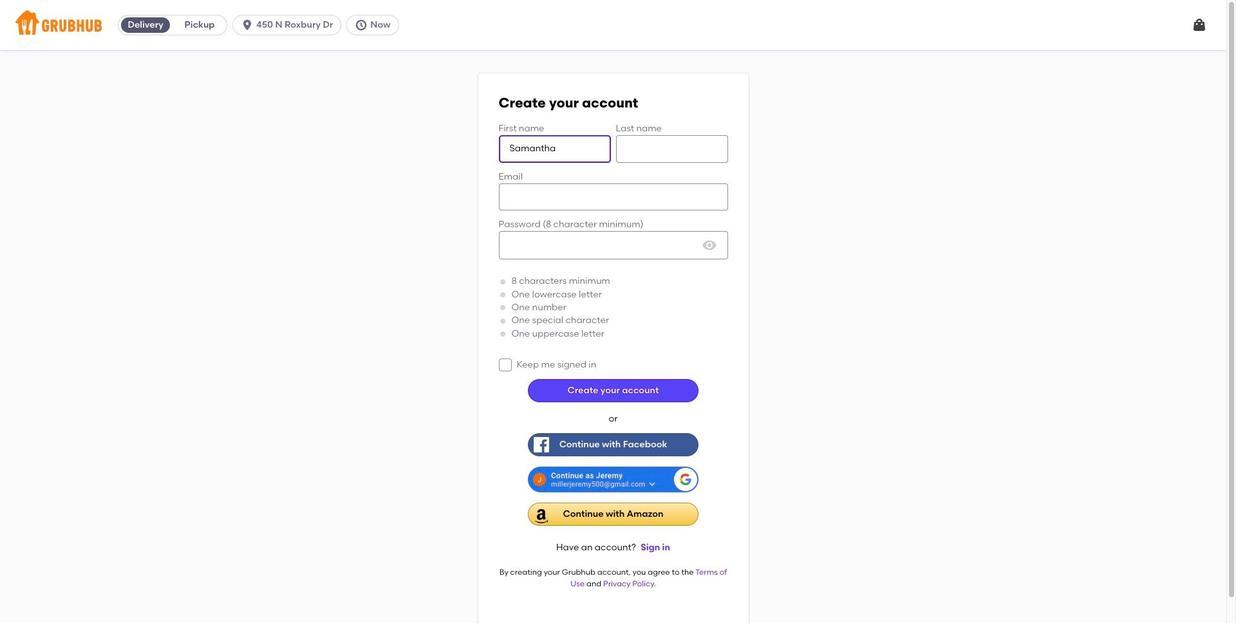 Task type: vqa. For each thing, say whether or not it's contained in the screenshot.
right svg image
yes



Task type: locate. For each thing, give the bounding box(es) containing it.
0 horizontal spatial svg image
[[241, 19, 254, 32]]

None email field
[[499, 183, 728, 211]]

0 vertical spatial svg image
[[241, 19, 254, 32]]

svg image
[[1192, 17, 1208, 33], [355, 19, 368, 32], [501, 361, 509, 369]]

1 horizontal spatial svg image
[[702, 238, 717, 253]]

1 horizontal spatial svg image
[[501, 361, 509, 369]]

0 horizontal spatial svg image
[[355, 19, 368, 32]]

None password field
[[499, 232, 728, 260]]

2 horizontal spatial svg image
[[1192, 17, 1208, 33]]

main navigation navigation
[[0, 0, 1227, 50]]

svg image
[[241, 19, 254, 32], [702, 238, 717, 253]]

None text field
[[499, 135, 611, 163], [616, 135, 728, 163], [499, 135, 611, 163], [616, 135, 728, 163]]



Task type: describe. For each thing, give the bounding box(es) containing it.
svg image inside "main navigation" navigation
[[241, 19, 254, 32]]

1 vertical spatial svg image
[[702, 238, 717, 253]]



